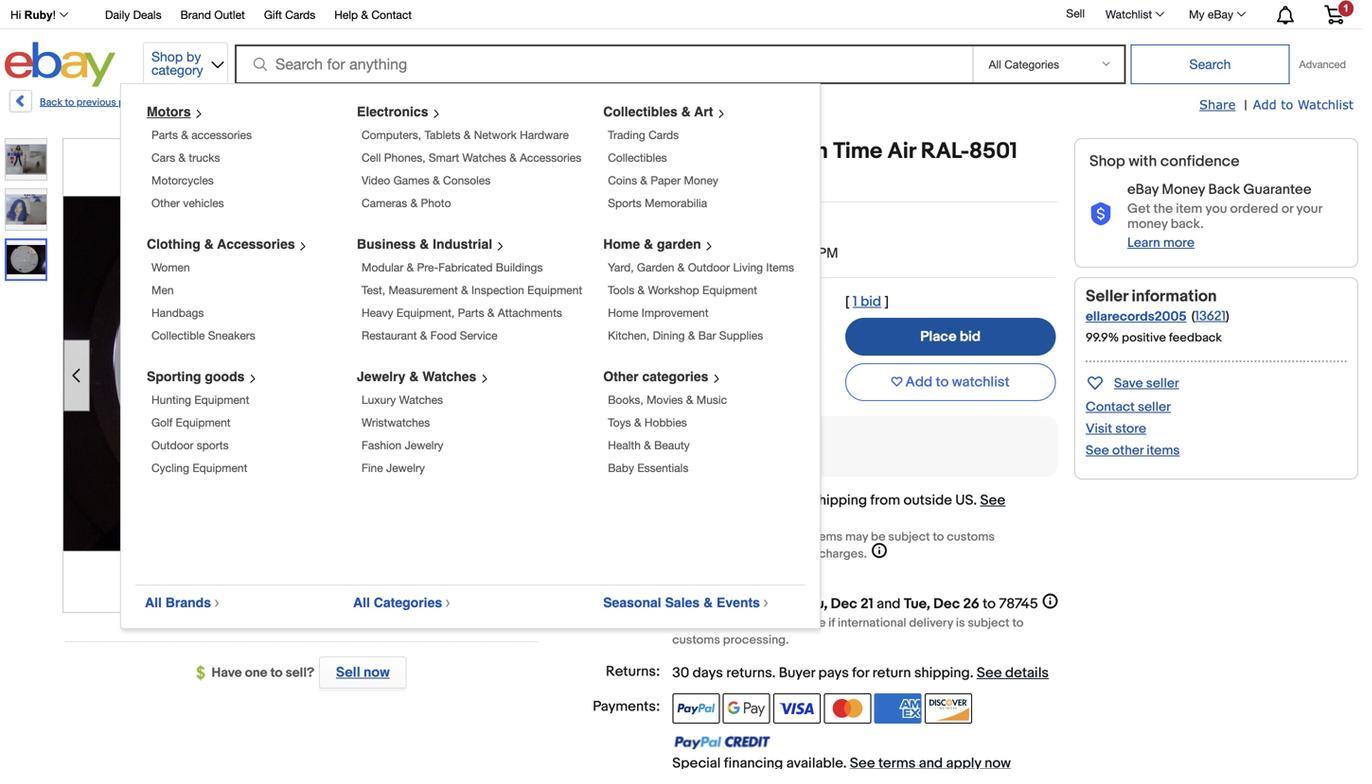 Task type: describe. For each thing, give the bounding box(es) containing it.
subject inside please allow additional time if international delivery is subject to customs processing.
[[968, 616, 1010, 631]]

trading
[[608, 128, 646, 142]]

shop by category
[[151, 49, 203, 78]]

bid inside place bid button
[[960, 329, 981, 346]]

you
[[1206, 201, 1228, 217]]

food
[[431, 329, 457, 342]]

& up tools & workshop equipment link
[[678, 261, 685, 274]]

left:
[[635, 245, 660, 262]]

baby
[[608, 462, 634, 475]]

buildings
[[496, 261, 543, 274]]

garden
[[637, 261, 675, 274]]

& right tools on the left
[[638, 284, 645, 297]]

restaurant & food service link
[[362, 329, 498, 342]]

& up pre- on the left of the page
[[420, 237, 429, 252]]

bar
[[699, 329, 716, 342]]

seller
[[1086, 287, 1128, 307]]

is
[[956, 616, 965, 631]]

1 vertical spatial watches
[[423, 369, 477, 384]]

place
[[921, 329, 957, 346]]

gift cards link
[[264, 5, 316, 26]]

yamashita
[[635, 138, 742, 165]]

tue,
[[904, 596, 931, 613]]

to right 26
[[983, 596, 996, 613]]

of
[[799, 530, 809, 545]]

details inside 'see details'
[[673, 509, 716, 527]]

parts inside modular & pre-fabricated buildings test, measurement & inspection equipment heavy equipment, parts & attachments restaurant & food service
[[458, 306, 484, 320]]

information
[[1132, 287, 1217, 307]]

see other items link
[[1086, 443, 1180, 459]]

. left buyer
[[772, 665, 776, 682]]

0 vertical spatial jewelry
[[357, 369, 406, 384]]

fine
[[362, 462, 383, 475]]

1 vertical spatial other
[[603, 369, 639, 384]]

share
[[1200, 97, 1236, 112]]

back.
[[1171, 216, 1204, 232]]

fashion jewelry link
[[362, 439, 444, 452]]

)
[[1226, 309, 1230, 325]]

0 horizontal spatial back
[[40, 97, 63, 109]]

yard, garden & outdoor living items link
[[608, 261, 794, 274]]

paper
[[651, 174, 681, 187]]

service
[[460, 329, 498, 342]]

in
[[187, 97, 195, 109]]

to right the one
[[270, 666, 283, 682]]

parts & accessories cars & trucks motorcycles other vehicles
[[152, 128, 252, 210]]

fabricated
[[439, 261, 493, 274]]

0 vertical spatial home
[[603, 237, 640, 252]]

ellarecords2005
[[1086, 309, 1187, 325]]

1 horizontal spatial us
[[956, 492, 974, 509]]

industrial
[[433, 237, 493, 252]]

. right 'outside'
[[974, 492, 977, 509]]

& up photo
[[433, 174, 440, 187]]

& down the inspection
[[488, 306, 495, 320]]

1 vertical spatial jewelry
[[405, 439, 444, 452]]

bid:
[[622, 294, 647, 311]]

records
[[441, 97, 480, 109]]

motorcycles link
[[152, 174, 214, 187]]

collectibles link
[[608, 151, 667, 164]]

seller for contact
[[1138, 400, 1171, 416]]

international
[[838, 616, 907, 631]]

yard, garden & outdoor living items tools & workshop equipment home improvement kitchen, dining & bar supplies
[[608, 261, 794, 342]]

pre-
[[417, 261, 439, 274]]

business
[[357, 237, 416, 252]]

vinyl
[[622, 165, 685, 192]]

& left the art
[[681, 104, 691, 119]]

sporting goods
[[147, 369, 245, 384]]

to inside button
[[936, 374, 949, 391]]

13621 link
[[1195, 309, 1226, 325]]

1 vertical spatial accessories
[[217, 237, 295, 252]]

daily deals link
[[105, 5, 162, 26]]

& up the cell phones, smart watches & accessories link
[[464, 128, 471, 142]]

0 horizontal spatial us
[[658, 294, 689, 323]]

kitchen, dining & bar supplies link
[[608, 329, 763, 342]]

golf equipment link
[[152, 416, 231, 429]]

seller for save
[[1147, 376, 1180, 392]]

estimated between thu, dec 21 and tue, dec 26 to 78745
[[673, 596, 1039, 613]]

brand
[[180, 8, 211, 21]]

!
[[53, 9, 56, 21]]

watchlist link
[[1096, 3, 1173, 26]]

& left food
[[420, 329, 427, 342]]

1 horizontal spatial details
[[1006, 665, 1049, 682]]

home & garden
[[603, 237, 701, 252]]

daily deals
[[105, 8, 162, 21]]

customs inside international shipment of items may be subject to customs processing and additional charges.
[[947, 530, 995, 545]]

vinyl records link
[[416, 97, 480, 109]]

watches inside luxury watches wristwatches fashion jewelry fine jewelry
[[399, 393, 443, 407]]

& left photo
[[411, 196, 418, 210]]

0 vertical spatial see details link
[[673, 492, 1006, 527]]

restaurant
[[362, 329, 417, 342]]

sell?
[[286, 666, 315, 682]]

positive
[[1122, 331, 1167, 346]]

hunting
[[152, 393, 191, 407]]

have one to sell?
[[212, 666, 315, 682]]

see inside 'see details'
[[981, 492, 1006, 509]]

phones,
[[384, 151, 426, 164]]

| inside 'share | add to watchlist'
[[1245, 98, 1248, 114]]

help & contact link
[[335, 5, 412, 26]]

0 vertical spatial collectibles
[[603, 104, 678, 119]]

& right clothing
[[204, 237, 214, 252]]

11h
[[693, 245, 710, 262]]

. up discover image
[[970, 665, 974, 682]]

pm
[[818, 245, 839, 262]]

current
[[569, 294, 619, 311]]

1 inside "account" 'navigation'
[[1344, 2, 1349, 14]]

events
[[717, 596, 760, 611]]

sales
[[665, 596, 700, 611]]

contact seller link
[[1086, 400, 1171, 416]]

cameras & photo link
[[362, 196, 451, 210]]

get
[[1128, 201, 1151, 217]]

cards for trading
[[649, 128, 679, 142]]

& left pre- on the left of the page
[[407, 261, 414, 274]]

0 horizontal spatial |
[[150, 97, 152, 109]]

business & industrial
[[357, 237, 493, 252]]

0 vertical spatial music
[[371, 97, 399, 109]]

collectibles & art
[[603, 104, 713, 119]]

sell now link
[[315, 657, 407, 689]]

0 vertical spatial with details__icon image
[[1090, 203, 1113, 227]]

time inside tatsuro yamashita ride on time air ral-8501 japan  vinyl lp obi
[[833, 138, 883, 165]]

visit
[[1086, 421, 1113, 437]]

outdoor inside 'hunting equipment golf equipment outdoor sports cycling equipment'
[[152, 439, 194, 452]]

air
[[888, 138, 916, 165]]

help & contact
[[335, 8, 412, 21]]

& up garden at the top left
[[644, 237, 653, 252]]

collectible
[[152, 329, 205, 342]]

sell for sell
[[1067, 7, 1085, 20]]

games
[[394, 174, 430, 187]]

or
[[1282, 201, 1294, 217]]

category:
[[198, 97, 242, 109]]

ebay money back guarantee get the item you ordered or your money back. learn more
[[1128, 181, 1323, 251]]

1 vertical spatial see details link
[[977, 665, 1049, 682]]

78745
[[999, 596, 1039, 613]]

& right movies
[[686, 393, 694, 407]]

1 vertical spatial time
[[600, 245, 631, 262]]

account navigation
[[0, 0, 1359, 29]]

additional inside international shipment of items may be subject to customs processing and additional charges.
[[761, 547, 816, 562]]

cards for gift
[[285, 8, 316, 21]]

picture 2 of 3 image
[[6, 189, 46, 230]]

men link
[[152, 284, 174, 297]]

watchlist inside 'share | add to watchlist'
[[1298, 97, 1354, 112]]

network
[[474, 128, 517, 142]]

shop for shop by category
[[151, 49, 183, 64]]

equipment down hunting equipment link
[[176, 416, 231, 429]]

2 vertical spatial see
[[977, 665, 1002, 682]]

master card image
[[824, 694, 872, 724]]

sports
[[197, 439, 229, 452]]

us $0.99
[[658, 294, 759, 323]]

none submit inside the shop by category "banner"
[[1131, 45, 1290, 84]]

google pay image
[[723, 694, 770, 724]]

subject inside international shipment of items may be subject to customs processing and additional charges.
[[889, 530, 930, 545]]

all for all brands
[[145, 596, 162, 611]]

returns:
[[606, 664, 660, 681]]

see inside contact seller visit store see other items
[[1086, 443, 1110, 459]]

1 dec from the left
[[831, 596, 858, 613]]

[
[[846, 294, 850, 311]]

modular & pre-fabricated buildings link
[[362, 261, 543, 274]]

item
[[1176, 201, 1203, 217]]

money inside ebay money back guarantee get the item you ordered or your money back. learn more
[[1162, 181, 1206, 198]]

clothing & accessories link
[[147, 237, 315, 252]]

current bid:
[[569, 294, 647, 311]]

other
[[1113, 443, 1144, 459]]



Task type: vqa. For each thing, say whether or not it's contained in the screenshot.


Task type: locate. For each thing, give the bounding box(es) containing it.
music down categories
[[697, 393, 727, 407]]

music up computers,
[[371, 97, 399, 109]]

visit store link
[[1086, 421, 1147, 437]]

| inside us $0.99 main content
[[715, 245, 718, 262]]

vehicles
[[183, 196, 224, 210]]

0 horizontal spatial money
[[684, 174, 719, 187]]

0 horizontal spatial music
[[371, 97, 399, 109]]

0 vertical spatial sell
[[1067, 7, 1085, 20]]

contact right help
[[372, 8, 412, 21]]

hi
[[10, 9, 21, 21]]

0 vertical spatial bid
[[861, 294, 882, 311]]

(
[[1192, 309, 1195, 325]]

parts down test, measurement & inspection equipment link
[[458, 306, 484, 320]]

outside
[[904, 492, 953, 509]]

subject right be
[[889, 530, 930, 545]]

items right "other"
[[1147, 443, 1180, 459]]

]
[[885, 294, 889, 311]]

equipment down sports
[[193, 462, 247, 475]]

home inside yard, garden & outdoor living items tools & workshop equipment home improvement kitchen, dining & bar supplies
[[608, 306, 639, 320]]

jewelry & watches
[[357, 369, 477, 384]]

& down network
[[510, 151, 517, 164]]

modular
[[362, 261, 404, 274]]

time left left:
[[600, 245, 631, 262]]

outdoor up tools & workshop equipment link
[[688, 261, 730, 274]]

1 up 'advanced' link at the top of the page
[[1344, 2, 1349, 14]]

sporting goods link
[[147, 369, 265, 384]]

cards inside "account" 'navigation'
[[285, 8, 316, 21]]

from
[[871, 492, 901, 509]]

tablets
[[425, 128, 461, 142]]

all left categories
[[353, 596, 370, 611]]

0 horizontal spatial with details__icon image
[[576, 438, 594, 456]]

sell for sell now
[[336, 665, 361, 682]]

outdoor up cycling
[[152, 439, 194, 452]]

1 vertical spatial seller
[[1138, 400, 1171, 416]]

0 vertical spatial add
[[1253, 97, 1277, 112]]

1 horizontal spatial subject
[[968, 616, 1010, 631]]

see details link down 78745
[[977, 665, 1049, 682]]

contact inside 'help & contact' link
[[372, 8, 412, 21]]

1 all from the left
[[145, 596, 162, 611]]

save
[[1115, 376, 1144, 392]]

money down yamashita
[[684, 174, 719, 187]]

1 vertical spatial subject
[[968, 616, 1010, 631]]

0 horizontal spatial shop
[[151, 49, 183, 64]]

subject down 26
[[968, 616, 1010, 631]]

with details__icon image
[[1090, 203, 1113, 227], [576, 438, 594, 456]]

1 vertical spatial bid
[[960, 329, 981, 346]]

guarantee
[[1244, 181, 1312, 198]]

items up charges.
[[812, 530, 843, 545]]

thu,
[[801, 596, 828, 613]]

shipping
[[810, 492, 867, 509]]

1 horizontal spatial ebay
[[1208, 8, 1234, 21]]

2 all from the left
[[353, 596, 370, 611]]

0 vertical spatial seller
[[1147, 376, 1180, 392]]

cards right gift
[[285, 8, 316, 21]]

1 horizontal spatial |
[[715, 245, 718, 262]]

& right help
[[361, 8, 368, 21]]

other up books,
[[603, 369, 639, 384]]

1 vertical spatial sell
[[336, 665, 361, 682]]

0 horizontal spatial customs
[[673, 634, 721, 648]]

dec up is
[[934, 596, 960, 613]]

sell link
[[1058, 7, 1094, 20]]

1 horizontal spatial add
[[1253, 97, 1277, 112]]

1 horizontal spatial money
[[1162, 181, 1206, 198]]

1 vertical spatial and
[[877, 596, 901, 613]]

& right the sales
[[704, 596, 713, 611]]

seller right save
[[1147, 376, 1180, 392]]

men
[[152, 284, 174, 297]]

& up cars & trucks link
[[181, 128, 188, 142]]

0 horizontal spatial sell
[[336, 665, 361, 682]]

back inside ebay money back guarantee get the item you ordered or your money back. learn more
[[1209, 181, 1241, 198]]

time
[[801, 616, 826, 631]]

1 horizontal spatial other
[[603, 369, 639, 384]]

1 vertical spatial back
[[1209, 181, 1241, 198]]

& right toys
[[634, 416, 642, 429]]

accessories inside "computers, tablets & network hardware cell phones, smart watches & accessories video games & consoles cameras & photo"
[[520, 151, 582, 164]]

with details__icon image inside us $0.99 main content
[[576, 438, 594, 456]]

equipment down goods at the left of the page
[[194, 393, 249, 407]]

trading cards link
[[608, 128, 679, 142]]

outdoor inside yard, garden & outdoor living items tools & workshop equipment home improvement kitchen, dining & bar supplies
[[688, 261, 730, 274]]

& inside "account" 'navigation'
[[361, 8, 368, 21]]

1 vertical spatial 1
[[853, 294, 858, 311]]

& up luxury watches link at the bottom of page
[[409, 369, 419, 384]]

0 vertical spatial parts
[[152, 128, 178, 142]]

test,
[[362, 284, 386, 297]]

0 vertical spatial shop
[[151, 49, 183, 64]]

all for all categories
[[353, 596, 370, 611]]

other down 'motorcycles'
[[152, 196, 180, 210]]

sporting
[[147, 369, 201, 384]]

seasonal sales & events link
[[603, 596, 776, 611]]

additional down between
[[743, 616, 799, 631]]

outlet
[[214, 8, 245, 21]]

add inside 'share | add to watchlist'
[[1253, 97, 1277, 112]]

cameras
[[362, 196, 407, 210]]

| left listed
[[150, 97, 152, 109]]

money
[[684, 174, 719, 187], [1162, 181, 1206, 198]]

2 dec from the left
[[934, 596, 960, 613]]

customs inside please allow additional time if international delivery is subject to customs processing.
[[673, 634, 721, 648]]

to inside international shipment of items may be subject to customs processing and additional charges.
[[933, 530, 944, 545]]

see right 'outside'
[[981, 492, 1006, 509]]

to down 'outside'
[[933, 530, 944, 545]]

1
[[1344, 2, 1349, 14], [853, 294, 858, 311]]

watchlist
[[952, 374, 1010, 391]]

toys
[[608, 416, 631, 429]]

cars & trucks link
[[152, 151, 220, 164]]

&
[[361, 8, 368, 21], [681, 104, 691, 119], [181, 128, 188, 142], [464, 128, 471, 142], [178, 151, 186, 164], [510, 151, 517, 164], [433, 174, 440, 187], [641, 174, 648, 187], [411, 196, 418, 210], [204, 237, 214, 252], [420, 237, 429, 252], [644, 237, 653, 252], [407, 261, 414, 274], [678, 261, 685, 274], [461, 284, 468, 297], [638, 284, 645, 297], [488, 306, 495, 320], [420, 329, 427, 342], [688, 329, 695, 342], [409, 369, 419, 384], [686, 393, 694, 407], [634, 416, 642, 429], [644, 439, 651, 452], [704, 596, 713, 611]]

1 vertical spatial us
[[956, 492, 974, 509]]

0 vertical spatial us
[[658, 294, 689, 323]]

lp
[[690, 165, 714, 192]]

& right cars
[[178, 151, 186, 164]]

tatsuro yamashita ride on time air ral-8501 japan  vinyl lp obi - picture 3 of 3 image
[[63, 196, 537, 551]]

0 horizontal spatial accessories
[[217, 237, 295, 252]]

back left previous
[[40, 97, 63, 109]]

& left bar
[[688, 329, 695, 342]]

1 horizontal spatial customs
[[947, 530, 995, 545]]

& inside trading cards collectibles coins & paper money sports memorabilia
[[641, 174, 648, 187]]

1 right the [ at the right
[[853, 294, 858, 311]]

bid right place
[[960, 329, 981, 346]]

sell inside sell now link
[[336, 665, 361, 682]]

jewelry down wristwatches link
[[405, 439, 444, 452]]

to down 78745
[[1013, 616, 1024, 631]]

1 horizontal spatial accessories
[[520, 151, 582, 164]]

| right 11h
[[715, 245, 718, 262]]

0 vertical spatial time
[[833, 138, 883, 165]]

0 horizontal spatial ebay
[[1128, 181, 1159, 198]]

1 vertical spatial see
[[981, 492, 1006, 509]]

visa image
[[774, 694, 821, 724]]

watches inside "computers, tablets & network hardware cell phones, smart watches & accessories video games & consoles cameras & photo"
[[463, 151, 507, 164]]

0 vertical spatial subject
[[889, 530, 930, 545]]

hardware
[[520, 128, 569, 142]]

paypal credit image
[[673, 736, 771, 751]]

american express image
[[875, 694, 922, 724]]

tools
[[608, 284, 635, 297]]

1 vertical spatial collectibles
[[608, 151, 667, 164]]

heavy
[[362, 306, 394, 320]]

home up yard,
[[603, 237, 640, 252]]

1 bid link
[[853, 294, 882, 311]]

and right "21"
[[877, 596, 901, 613]]

other vehicles link
[[152, 196, 224, 210]]

if
[[829, 616, 835, 631]]

shop for shop with confidence
[[1090, 152, 1126, 171]]

1 horizontal spatial watchlist
[[1298, 97, 1354, 112]]

cards down collectibles & art link
[[649, 128, 679, 142]]

0 vertical spatial watchlist
[[1106, 8, 1153, 21]]

jewelry up "luxury" at left bottom
[[357, 369, 406, 384]]

items inside international shipment of items may be subject to customs processing and additional charges.
[[812, 530, 843, 545]]

30 days returns . buyer pays for return shipping . see details
[[673, 665, 1049, 682]]

your
[[1297, 201, 1323, 217]]

add down place
[[906, 374, 933, 391]]

all
[[145, 596, 162, 611], [353, 596, 370, 611]]

advanced link
[[1290, 45, 1356, 83]]

customs down the please
[[673, 634, 721, 648]]

other categories link
[[603, 369, 729, 384]]

None submit
[[1131, 45, 1290, 84]]

test, measurement & inspection equipment link
[[362, 284, 583, 297]]

processing.
[[723, 634, 789, 648]]

0 horizontal spatial cards
[[285, 8, 316, 21]]

1 vertical spatial details
[[1006, 665, 1049, 682]]

watches down food
[[423, 369, 477, 384]]

Search for anything text field
[[238, 46, 969, 82]]

sell now
[[336, 665, 390, 682]]

money inside trading cards collectibles coins & paper money sports memorabilia
[[684, 174, 719, 187]]

back
[[40, 97, 63, 109], [1209, 181, 1241, 198]]

all left brands
[[145, 596, 162, 611]]

more
[[1164, 235, 1195, 251]]

accessories down hardware
[[520, 151, 582, 164]]

other categories
[[603, 369, 709, 384]]

parts & accessories link
[[152, 128, 252, 142]]

0 horizontal spatial other
[[152, 196, 180, 210]]

0 horizontal spatial add
[[906, 374, 933, 391]]

all categories link
[[353, 596, 458, 611]]

equipment up attachments
[[528, 284, 583, 297]]

music inside books, movies & music toys & hobbies health & beauty baby essentials
[[697, 393, 727, 407]]

add
[[1253, 97, 1277, 112], [906, 374, 933, 391]]

1 horizontal spatial sell
[[1067, 7, 1085, 20]]

1 link
[[1313, 0, 1356, 27]]

see details link up "may"
[[673, 492, 1006, 527]]

add inside button
[[906, 374, 933, 391]]

to down 'advanced' link at the top of the page
[[1281, 97, 1294, 112]]

memorabilia
[[645, 196, 707, 210]]

0 horizontal spatial time
[[600, 245, 631, 262]]

0 vertical spatial contact
[[372, 8, 412, 21]]

0 vertical spatial 1
[[1344, 2, 1349, 14]]

cards inside trading cards collectibles coins & paper money sports memorabilia
[[649, 128, 679, 142]]

watches down network
[[463, 151, 507, 164]]

picture 1 of 3 image
[[6, 139, 46, 180]]

shop left by
[[151, 49, 183, 64]]

watchlist down advanced
[[1298, 97, 1354, 112]]

brand outlet
[[180, 8, 245, 21]]

time left air
[[833, 138, 883, 165]]

with details__icon image left health
[[576, 438, 594, 456]]

1 vertical spatial shop
[[1090, 152, 1126, 171]]

1 vertical spatial ebay
[[1128, 181, 1159, 198]]

other inside the parts & accessories cars & trucks motorcycles other vehicles
[[152, 196, 180, 210]]

0 vertical spatial items
[[1147, 443, 1180, 459]]

paypal image
[[673, 694, 720, 724]]

1 vertical spatial contact
[[1086, 400, 1135, 416]]

1 horizontal spatial all
[[353, 596, 370, 611]]

equipment inside modular & pre-fabricated buildings test, measurement & inspection equipment heavy equipment, parts & attachments restaurant & food service
[[528, 284, 583, 297]]

with
[[1129, 152, 1157, 171]]

0 horizontal spatial bid
[[861, 294, 882, 311]]

time
[[833, 138, 883, 165], [600, 245, 631, 262]]

& down toys & hobbies link
[[644, 439, 651, 452]]

us $0.99 main content
[[555, 138, 1060, 770]]

collectibles inside trading cards collectibles coins & paper money sports memorabilia
[[608, 151, 667, 164]]

0 horizontal spatial contact
[[372, 8, 412, 21]]

contact inside contact seller visit store see other items
[[1086, 400, 1135, 416]]

1 vertical spatial home
[[608, 306, 639, 320]]

photo
[[421, 196, 451, 210]]

watches down jewelry & watches
[[399, 393, 443, 407]]

with details__icon image left get
[[1090, 203, 1113, 227]]

& right 'coins'
[[641, 174, 648, 187]]

bid left ]
[[861, 294, 882, 311]]

items inside contact seller visit store see other items
[[1147, 443, 1180, 459]]

0 horizontal spatial all
[[145, 596, 162, 611]]

1 horizontal spatial 1
[[1344, 2, 1349, 14]]

tatsuro
[[555, 138, 630, 165]]

1 horizontal spatial and
[[877, 596, 901, 613]]

additional inside please allow additional time if international delivery is subject to customs processing.
[[743, 616, 799, 631]]

to inside please allow additional time if international delivery is subject to customs processing.
[[1013, 616, 1024, 631]]

see down visit
[[1086, 443, 1110, 459]]

equipment down living
[[703, 284, 758, 297]]

books,
[[608, 393, 644, 407]]

all brands
[[145, 596, 211, 611]]

ebay right my
[[1208, 8, 1234, 21]]

1 vertical spatial with details__icon image
[[576, 438, 594, 456]]

delivery
[[909, 616, 954, 631]]

0 horizontal spatial parts
[[152, 128, 178, 142]]

1 horizontal spatial music
[[697, 393, 727, 407]]

seller inside contact seller visit store see other items
[[1138, 400, 1171, 416]]

shop left with
[[1090, 152, 1126, 171]]

0 vertical spatial back
[[40, 97, 63, 109]]

items
[[766, 261, 794, 274]]

cycling equipment link
[[152, 462, 247, 475]]

parts inside the parts & accessories cars & trucks motorcycles other vehicles
[[152, 128, 178, 142]]

seller inside button
[[1147, 376, 1180, 392]]

outdoor
[[688, 261, 730, 274], [152, 439, 194, 452]]

1 vertical spatial parts
[[458, 306, 484, 320]]

0 vertical spatial see
[[1086, 443, 1110, 459]]

details down 78745
[[1006, 665, 1049, 682]]

ebay inside ebay money back guarantee get the item you ordered or your money back. learn more
[[1128, 181, 1159, 198]]

seller down 'save seller' at the right of the page
[[1138, 400, 1171, 416]]

to left previous
[[65, 97, 74, 109]]

contact up visit store "link"
[[1086, 400, 1135, 416]]

back up you
[[1209, 181, 1241, 198]]

items
[[1147, 443, 1180, 459], [812, 530, 843, 545]]

& down fabricated
[[461, 284, 468, 297]]

accessories down vehicles
[[217, 237, 295, 252]]

vinyl records
[[416, 97, 480, 109]]

brand outlet link
[[180, 5, 245, 26]]

ruby
[[24, 9, 53, 21]]

0 vertical spatial customs
[[947, 530, 995, 545]]

cycling
[[152, 462, 189, 475]]

discover image
[[925, 694, 973, 724]]

2 horizontal spatial |
[[1245, 98, 1248, 114]]

buyer
[[779, 665, 815, 682]]

shop inside shop by category
[[151, 49, 183, 64]]

advertisement region
[[1075, 490, 1359, 726]]

0 vertical spatial accessories
[[520, 151, 582, 164]]

0 horizontal spatial and
[[738, 547, 759, 562]]

ebay inside "account" 'navigation'
[[1208, 8, 1234, 21]]

2 vertical spatial watches
[[399, 393, 443, 407]]

details up international
[[673, 509, 716, 527]]

obi
[[719, 165, 756, 192]]

to inside 'share | add to watchlist'
[[1281, 97, 1294, 112]]

1 inside us $0.99 main content
[[853, 294, 858, 311]]

0 vertical spatial outdoor
[[688, 261, 730, 274]]

0 vertical spatial details
[[673, 509, 716, 527]]

to left watchlist
[[936, 374, 949, 391]]

0 vertical spatial and
[[738, 547, 759, 562]]

shop by category banner
[[0, 0, 1359, 630]]

2 vertical spatial jewelry
[[386, 462, 425, 475]]

0 vertical spatial cards
[[285, 8, 316, 21]]

picture 3 of 3 image
[[7, 241, 45, 279]]

dollar sign image
[[196, 666, 212, 682]]

trading cards collectibles coins & paper money sports memorabilia
[[608, 128, 719, 210]]

hobbies
[[645, 416, 687, 429]]

$0.99
[[694, 294, 759, 323]]

0 horizontal spatial outdoor
[[152, 439, 194, 452]]

estimated
[[673, 596, 738, 613]]

09:44
[[776, 245, 815, 262]]

1 horizontal spatial shop
[[1090, 152, 1126, 171]]

1 horizontal spatial with details__icon image
[[1090, 203, 1113, 227]]

details
[[673, 509, 716, 527], [1006, 665, 1049, 682]]

home & garden link
[[603, 237, 721, 252]]

additional down of
[[761, 547, 816, 562]]

collectibles down trading cards link
[[608, 151, 667, 164]]

watchlist inside watchlist link
[[1106, 8, 1153, 21]]

| right share button
[[1245, 98, 1248, 114]]

1 horizontal spatial contact
[[1086, 400, 1135, 416]]

learn more link
[[1128, 235, 1195, 251]]

additional
[[761, 547, 816, 562], [743, 616, 799, 631]]

0 vertical spatial watches
[[463, 151, 507, 164]]

1 vertical spatial customs
[[673, 634, 721, 648]]

0 vertical spatial additional
[[761, 547, 816, 562]]

customs down 'outside'
[[947, 530, 995, 545]]

parts up cars
[[152, 128, 178, 142]]

money
[[1128, 216, 1168, 232]]

payments:
[[593, 699, 660, 716]]

1 vertical spatial add
[[906, 374, 933, 391]]

collectibles up trading cards link
[[603, 104, 678, 119]]

home down tools on the left
[[608, 306, 639, 320]]

0 horizontal spatial dec
[[831, 596, 858, 613]]

and inside international shipment of items may be subject to customs processing and additional charges.
[[738, 547, 759, 562]]

seasonal sales & events
[[603, 596, 760, 611]]

for
[[852, 665, 870, 682]]

equipment inside yard, garden & outdoor living items tools & workshop equipment home improvement kitchen, dining & bar supplies
[[703, 284, 758, 297]]

1 vertical spatial cards
[[649, 128, 679, 142]]

sports memorabilia link
[[608, 196, 707, 210]]

ebay up get
[[1128, 181, 1159, 198]]

1 horizontal spatial back
[[1209, 181, 1241, 198]]

1 vertical spatial outdoor
[[152, 439, 194, 452]]

sell left now
[[336, 665, 361, 682]]

0 horizontal spatial watchlist
[[1106, 8, 1153, 21]]

1 horizontal spatial bid
[[960, 329, 981, 346]]

sell inside "account" 'navigation'
[[1067, 7, 1085, 20]]

1 vertical spatial music
[[697, 393, 727, 407]]

money up item
[[1162, 181, 1206, 198]]



